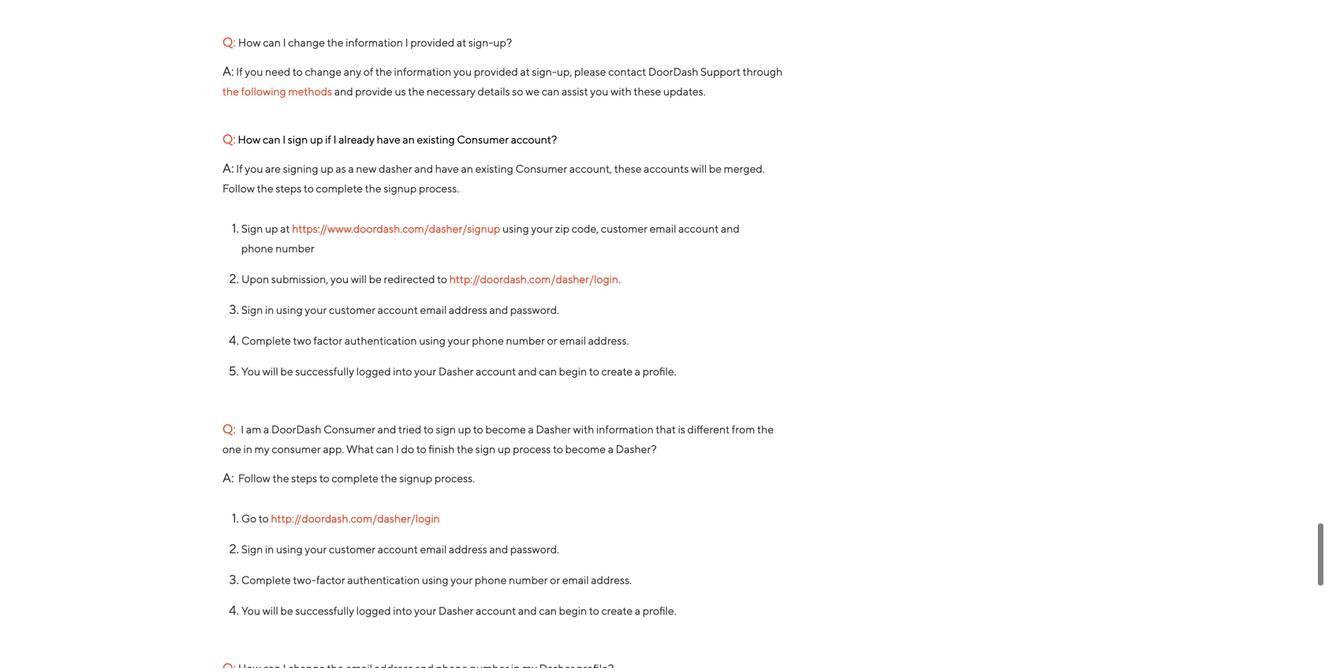 Task type: locate. For each thing, give the bounding box(es) containing it.
i am a doordash consumer and tried to sign up to become a dasher with information that is different from the one in my consumer app. what can i do to finish the sign up process to become a dasher?
[[223, 423, 774, 456]]

1 vertical spatial doordash
[[271, 423, 322, 436]]

be left merged.
[[709, 162, 722, 175]]

1 vertical spatial sign in using your customer account email address and password.
[[241, 543, 560, 556]]

q: down the following methods link
[[223, 131, 236, 146]]

0 vertical spatial sign
[[241, 222, 263, 235]]

new
[[356, 162, 377, 175]]

account
[[679, 222, 719, 235], [378, 303, 418, 316], [476, 365, 516, 378], [378, 543, 418, 556], [476, 604, 516, 617]]

consumer inside i am a doordash consumer and tried to sign up to become a dasher with information that is different from the one in my consumer app. what can i do to finish the sign up process to become a dasher?
[[324, 423, 376, 436]]

if up the following on the left top of page
[[236, 65, 243, 78]]

1 sign in using your customer account email address and password. from the top
[[241, 303, 560, 316]]

dasher up process at the bottom of page
[[536, 423, 571, 436]]

steps down signing
[[276, 182, 302, 195]]

change up need at the top of the page
[[288, 36, 325, 49]]

and inside using your zip code, customer email account and phone number
[[721, 222, 740, 235]]

in down upon
[[265, 303, 274, 316]]

successfully down two-
[[295, 604, 354, 617]]

a: left need at the top of the page
[[223, 64, 234, 79]]

1 vertical spatial successfully
[[295, 604, 354, 617]]

sign up at https://www.doordash.com/dasher/signup
[[241, 222, 501, 235]]

1 complete from the top
[[241, 334, 291, 347]]

1 vertical spatial http://doordash.com/dasher/login link
[[271, 512, 440, 525]]

2 horizontal spatial at
[[520, 65, 530, 78]]

with inside a: if you need to change any of the information you provided at sign-up, please contact doordash support through the following methods and provide us the necessary details so we can assist you with these updates.
[[611, 85, 632, 98]]

0 vertical spatial process.
[[419, 182, 459, 195]]

updates.
[[664, 85, 706, 98]]

begin
[[559, 365, 587, 378], [559, 604, 587, 617]]

number for complete two factor authentication using your phone number or email address.
[[506, 334, 545, 347]]

how inside q: how can i sign up if i already have an existing consumer account?
[[238, 133, 261, 146]]

1 vertical spatial signup
[[399, 472, 433, 485]]

with inside i am a doordash consumer and tried to sign up to become a dasher with information that is different from the one in my consumer app. what can i do to finish the sign up process to become a dasher?
[[573, 423, 594, 436]]

0 vertical spatial logged
[[356, 365, 391, 378]]

at up submission,
[[280, 222, 290, 235]]

address. for complete two-factor authentication using your phone number or email address.
[[591, 574, 632, 587]]

a: follow the steps to complete the signup process.
[[223, 470, 477, 485]]

you
[[241, 365, 260, 378], [241, 604, 260, 617]]

or
[[547, 334, 558, 347], [550, 574, 560, 587]]

0 vertical spatial if
[[236, 65, 243, 78]]

0 vertical spatial steps
[[276, 182, 302, 195]]

q: up the following methods link
[[223, 34, 236, 49]]

0 horizontal spatial http://doordash.com/dasher/login link
[[271, 512, 440, 525]]

or for complete two-factor authentication using your phone number or email address.
[[550, 574, 560, 587]]

how
[[238, 36, 261, 49], [238, 133, 261, 146]]

1 vertical spatial profile.
[[643, 604, 677, 617]]

0 vertical spatial http://doordash.com/dasher/login
[[450, 273, 619, 286]]

if inside a: if you need to change any of the information you provided at sign-up, please contact doordash support through the following methods and provide us the necessary details so we can assist you with these updates.
[[236, 65, 243, 78]]

phone
[[241, 242, 273, 255], [472, 334, 504, 347], [475, 574, 507, 587]]

1 vertical spatial in
[[244, 443, 253, 456]]

0 vertical spatial doordash
[[649, 65, 699, 78]]

a inside the if you are signing up as a new dasher and have an existing consumer account, these accounts will be merged. follow the steps to complete the signup process.
[[348, 162, 354, 175]]

0 horizontal spatial have
[[377, 133, 401, 146]]

provided up details
[[474, 65, 518, 78]]

authentication down redirected
[[345, 334, 417, 347]]

q: for q:
[[223, 421, 236, 436]]

1 horizontal spatial at
[[457, 36, 467, 49]]

in left my
[[244, 443, 253, 456]]

so
[[512, 85, 524, 98]]

have
[[377, 133, 401, 146], [435, 162, 459, 175]]

into down complete two factor authentication using your phone number or email address.
[[393, 365, 412, 378]]

2 horizontal spatial sign
[[476, 443, 496, 456]]

process. down finish
[[435, 472, 475, 485]]

if inside the if you are signing up as a new dasher and have an existing consumer account, these accounts will be merged. follow the steps to complete the signup process.
[[236, 162, 243, 175]]

0 vertical spatial consumer
[[457, 133, 509, 146]]

existing down necessary
[[417, 133, 455, 146]]

0 vertical spatial profile.
[[643, 365, 677, 378]]

1 vertical spatial at
[[520, 65, 530, 78]]

steps
[[276, 182, 302, 195], [291, 472, 317, 485]]

1 horizontal spatial provided
[[474, 65, 518, 78]]

i up signing
[[283, 133, 286, 146]]

if you are signing up as a new dasher and have an existing consumer account, these accounts will be merged. follow the steps to complete the signup process.
[[223, 162, 765, 195]]

0 horizontal spatial sign-
[[469, 36, 493, 49]]

through
[[743, 65, 783, 78]]

0 horizontal spatial an
[[403, 133, 415, 146]]

0 vertical spatial follow
[[223, 182, 255, 195]]

factor for two-
[[316, 574, 345, 587]]

you up necessary
[[454, 65, 472, 78]]

two
[[293, 334, 312, 347]]

https://www.doordash.com/dasher/signup
[[292, 222, 501, 235]]

upon
[[241, 273, 269, 286]]

successfully
[[295, 365, 354, 378], [295, 604, 354, 617]]

1 vertical spatial provided
[[474, 65, 518, 78]]

complete left two-
[[241, 574, 291, 587]]

sign right finish
[[476, 443, 496, 456]]

process.
[[419, 182, 459, 195], [435, 472, 475, 485]]

necessary
[[427, 85, 476, 98]]

address.
[[588, 334, 629, 347], [591, 574, 632, 587]]

0 horizontal spatial http://doordash.com/dasher/login
[[271, 512, 440, 525]]

2 if from the top
[[236, 162, 243, 175]]

0 horizontal spatial consumer
[[324, 423, 376, 436]]

up?
[[493, 36, 512, 49]]

1 vertical spatial you will be successfully logged into your dasher account and can begin to create a profile.
[[241, 604, 679, 617]]

1 sign from the top
[[241, 222, 263, 235]]

0 vertical spatial factor
[[314, 334, 343, 347]]

1 vertical spatial sign-
[[532, 65, 557, 78]]

1 vertical spatial begin
[[559, 604, 587, 617]]

doordash
[[649, 65, 699, 78], [271, 423, 322, 436]]

0 vertical spatial how
[[238, 36, 261, 49]]

3 a: from the top
[[223, 470, 234, 485]]

account,
[[570, 162, 612, 175]]

http://doordash.com/dasher/login link for go to http://doordash.com/dasher/login
[[271, 512, 440, 525]]

2 vertical spatial information
[[597, 423, 654, 436]]

following
[[241, 85, 286, 98]]

sign inside q: how can i sign up if i already have an existing consumer account?
[[288, 133, 308, 146]]

logged down complete two factor authentication using your phone number or email address.
[[356, 365, 391, 378]]

0 vertical spatial become
[[486, 423, 526, 436]]

assist
[[562, 85, 588, 98]]

provide
[[355, 85, 393, 98]]

1 vertical spatial consumer
[[516, 162, 568, 175]]

1 vertical spatial password.
[[510, 543, 560, 556]]

complete two-factor authentication using your phone number or email address.
[[241, 574, 632, 587]]

details
[[478, 85, 510, 98]]

address up complete two-factor authentication using your phone number or email address.
[[449, 543, 487, 556]]

an up dasher
[[403, 133, 415, 146]]

up left as
[[321, 162, 334, 175]]

1 vertical spatial how
[[238, 133, 261, 146]]

contact
[[609, 65, 646, 78]]

0 vertical spatial phone
[[241, 242, 273, 255]]

if
[[236, 65, 243, 78], [236, 162, 243, 175]]

up left the if
[[310, 133, 323, 146]]

information
[[346, 36, 403, 49], [394, 65, 452, 78], [597, 423, 654, 436]]

these inside a: if you need to change any of the information you provided at sign-up, please contact doordash support through the following methods and provide us the necessary details so we can assist you with these updates.
[[634, 85, 661, 98]]

provided up necessary
[[411, 36, 455, 49]]

in inside i am a doordash consumer and tried to sign up to become a dasher with information that is different from the one in my consumer app. what can i do to finish the sign up process to become a dasher?
[[244, 443, 253, 456]]

change inside a: if you need to change any of the information you provided at sign-up, please contact doordash support through the following methods and provide us the necessary details so we can assist you with these updates.
[[305, 65, 342, 78]]

1 successfully from the top
[[295, 365, 354, 378]]

1 create from the top
[[602, 365, 633, 378]]

consumer
[[457, 133, 509, 146], [516, 162, 568, 175], [324, 423, 376, 436]]

process
[[513, 443, 551, 456]]

1 horizontal spatial with
[[611, 85, 632, 98]]

information up dasher?
[[597, 423, 654, 436]]

a: down one
[[223, 470, 234, 485]]

phone inside using your zip code, customer email account and phone number
[[241, 242, 273, 255]]

dasher
[[439, 365, 474, 378], [536, 423, 571, 436], [439, 604, 474, 617]]

complete for complete two-factor authentication using your phone number or email address.
[[241, 574, 291, 587]]

1 horizontal spatial http://doordash.com/dasher/login link
[[450, 273, 619, 286]]

complete down as
[[316, 182, 363, 195]]

to inside a: if you need to change any of the information you provided at sign-up, please contact doordash support through the following methods and provide us the necessary details so we can assist you with these updates.
[[293, 65, 303, 78]]

at up so
[[520, 65, 530, 78]]

steps inside the if you are signing up as a new dasher and have an existing consumer account, these accounts will be merged. follow the steps to complete the signup process.
[[276, 182, 302, 195]]

complete
[[316, 182, 363, 195], [332, 472, 379, 485]]

sign up upon
[[241, 222, 263, 235]]

number inside using your zip code, customer email account and phone number
[[276, 242, 315, 255]]

2 vertical spatial sign
[[241, 543, 263, 556]]

how down the following on the left top of page
[[238, 133, 261, 146]]

if
[[325, 133, 331, 146]]

1 vertical spatial address
[[449, 543, 487, 556]]

i up "us"
[[405, 36, 408, 49]]

into down complete two-factor authentication using your phone number or email address.
[[393, 604, 412, 617]]

you
[[245, 65, 263, 78], [454, 65, 472, 78], [590, 85, 609, 98], [245, 162, 263, 175], [331, 273, 349, 286]]

sign-
[[469, 36, 493, 49], [532, 65, 557, 78]]

doordash up updates.
[[649, 65, 699, 78]]

your
[[531, 222, 553, 235], [305, 303, 327, 316], [448, 334, 470, 347], [414, 365, 436, 378], [305, 543, 327, 556], [451, 574, 473, 587], [414, 604, 436, 617]]

will inside the if you are signing up as a new dasher and have an existing consumer account, these accounts will be merged. follow the steps to complete the signup process.
[[691, 162, 707, 175]]

can inside q: how can i sign up if i already have an existing consumer account?
[[263, 133, 281, 146]]

1 vertical spatial phone
[[472, 334, 504, 347]]

process. inside the if you are signing up as a new dasher and have an existing consumer account, these accounts will be merged. follow the steps to complete the signup process.
[[419, 182, 459, 195]]

1 a: from the top
[[223, 64, 234, 79]]

1 begin from the top
[[559, 365, 587, 378]]

these down the contact
[[634, 85, 661, 98]]

0 vertical spatial number
[[276, 242, 315, 255]]

signup down do
[[399, 472, 433, 485]]

0 vertical spatial or
[[547, 334, 558, 347]]

at inside a: if you need to change any of the information you provided at sign-up, please contact doordash support through the following methods and provide us the necessary details so we can assist you with these updates.
[[520, 65, 530, 78]]

http://doordash.com/dasher/login link
[[450, 273, 619, 286], [271, 512, 440, 525]]

existing down account?
[[476, 162, 514, 175]]

information up "us"
[[394, 65, 452, 78]]

complete
[[241, 334, 291, 347], [241, 574, 291, 587]]

1 vertical spatial complete
[[332, 472, 379, 485]]

already
[[339, 133, 375, 146]]

0 vertical spatial address
[[449, 303, 487, 316]]

1 vertical spatial create
[[602, 604, 633, 617]]

steps down the consumer
[[291, 472, 317, 485]]

1 vertical spatial change
[[305, 65, 342, 78]]

can inside q: how can i change the information i provided at sign-up?
[[263, 36, 281, 49]]

0 vertical spatial into
[[393, 365, 412, 378]]

your inside using your zip code, customer email account and phone number
[[531, 222, 553, 235]]

in down go to http://doordash.com/dasher/login
[[265, 543, 274, 556]]

sign- up a: if you need to change any of the information you provided at sign-up, please contact doordash support through the following methods and provide us the necessary details so we can assist you with these updates.
[[469, 36, 493, 49]]

2 vertical spatial a:
[[223, 470, 234, 485]]

2 sign in using your customer account email address and password. from the top
[[241, 543, 560, 556]]

in
[[265, 303, 274, 316], [244, 443, 253, 456], [265, 543, 274, 556]]

a: left are at the top left of page
[[223, 161, 234, 176]]

the inside q: how can i change the information i provided at sign-up?
[[327, 36, 344, 49]]

to inside a: follow the steps to complete the signup process.
[[319, 472, 330, 485]]

signup inside the if you are signing up as a new dasher and have an existing consumer account, these accounts will be merged. follow the steps to complete the signup process.
[[384, 182, 417, 195]]

0 horizontal spatial at
[[280, 222, 290, 235]]

follow inside a: follow the steps to complete the signup process.
[[238, 472, 271, 485]]

0 vertical spatial customer
[[601, 222, 648, 235]]

the
[[327, 36, 344, 49], [376, 65, 392, 78], [223, 85, 239, 98], [408, 85, 425, 98], [257, 182, 274, 195], [365, 182, 382, 195], [758, 423, 774, 436], [457, 443, 474, 456], [273, 472, 289, 485], [381, 472, 397, 485]]

have up dasher
[[377, 133, 401, 146]]

information inside a: if you need to change any of the information you provided at sign-up, please contact doordash support through the following methods and provide us the necessary details so we can assist you with these updates.
[[394, 65, 452, 78]]

you right submission,
[[331, 273, 349, 286]]

a:
[[223, 64, 234, 79], [223, 161, 234, 176], [223, 470, 234, 485]]

become up process at the bottom of page
[[486, 423, 526, 436]]

1 vertical spatial follow
[[238, 472, 271, 485]]

0 horizontal spatial sign
[[288, 133, 308, 146]]

2 how from the top
[[238, 133, 261, 146]]

doordash up the consumer
[[271, 423, 322, 436]]

1 vertical spatial these
[[614, 162, 642, 175]]

existing inside q: how can i sign up if i already have an existing consumer account?
[[417, 133, 455, 146]]

zip
[[556, 222, 570, 235]]

using inside using your zip code, customer email account and phone number
[[503, 222, 529, 235]]

email inside using your zip code, customer email account and phone number
[[650, 222, 677, 235]]

you up the following on the left top of page
[[245, 65, 263, 78]]

0 vertical spatial http://doordash.com/dasher/login link
[[450, 273, 619, 286]]

authentication for two-
[[348, 574, 420, 587]]

0 vertical spatial complete
[[241, 334, 291, 347]]

support
[[701, 65, 741, 78]]

2 vertical spatial q:
[[223, 421, 236, 436]]

address
[[449, 303, 487, 316], [449, 543, 487, 556]]

steps inside a: follow the steps to complete the signup process.
[[291, 472, 317, 485]]

2 vertical spatial phone
[[475, 574, 507, 587]]

2 horizontal spatial consumer
[[516, 162, 568, 175]]

using your zip code, customer email account and phone number
[[241, 222, 740, 255]]

2 address from the top
[[449, 543, 487, 556]]

can inside a: if you need to change any of the information you provided at sign-up, please contact doordash support through the following methods and provide us the necessary details so we can assist you with these updates.
[[542, 85, 560, 98]]

complete left two
[[241, 334, 291, 347]]

dasher down complete two-factor authentication using your phone number or email address.
[[439, 604, 474, 617]]

1 vertical spatial into
[[393, 604, 412, 617]]

be down two-
[[281, 604, 293, 617]]

0 vertical spatial a:
[[223, 64, 234, 79]]

2 complete from the top
[[241, 574, 291, 587]]

2 sign from the top
[[241, 303, 263, 316]]

2 into from the top
[[393, 604, 412, 617]]

up inside the if you are signing up as a new dasher and have an existing consumer account, these accounts will be merged. follow the steps to complete the signup process.
[[321, 162, 334, 175]]

account down accounts
[[679, 222, 719, 235]]

provided
[[411, 36, 455, 49], [474, 65, 518, 78]]

how inside q: how can i change the information i provided at sign-up?
[[238, 36, 261, 49]]

i left am
[[241, 423, 244, 436]]

2 profile. from the top
[[643, 604, 677, 617]]

0 vertical spatial signup
[[384, 182, 417, 195]]

factor
[[314, 334, 343, 347], [316, 574, 345, 587]]

0 vertical spatial information
[[346, 36, 403, 49]]

2 vertical spatial in
[[265, 543, 274, 556]]

a: if you need to change any of the information you provided at sign-up, please contact doordash support through the following methods and provide us the necessary details so we can assist you with these updates.
[[223, 64, 783, 98]]

up
[[310, 133, 323, 146], [321, 162, 334, 175], [265, 222, 278, 235], [458, 423, 471, 436], [498, 443, 511, 456]]

1 vertical spatial you
[[241, 604, 260, 617]]

at
[[457, 36, 467, 49], [520, 65, 530, 78], [280, 222, 290, 235]]

2 vertical spatial consumer
[[324, 423, 376, 436]]

sign down upon
[[241, 303, 263, 316]]

1 q: from the top
[[223, 34, 236, 49]]

factor down go to http://doordash.com/dasher/login
[[316, 574, 345, 587]]

change up the methods
[[305, 65, 342, 78]]

q:
[[223, 34, 236, 49], [223, 131, 236, 146], [223, 421, 236, 436]]

at inside q: how can i change the information i provided at sign-up?
[[457, 36, 467, 49]]

signup down dasher
[[384, 182, 417, 195]]

authentication for two
[[345, 334, 417, 347]]

if left are at the top left of page
[[236, 162, 243, 175]]

address up complete two factor authentication using your phone number or email address.
[[449, 303, 487, 316]]

1 vertical spatial address.
[[591, 574, 632, 587]]

q: how can i change the information i provided at sign-up?
[[223, 34, 512, 49]]

you left are at the top left of page
[[245, 162, 263, 175]]

1 if from the top
[[236, 65, 243, 78]]

authentication
[[345, 334, 417, 347], [348, 574, 420, 587]]

and inside i am a doordash consumer and tried to sign up to become a dasher with information that is different from the one in my consumer app. what can i do to finish the sign up process to become a dasher?
[[378, 423, 396, 436]]

with
[[611, 85, 632, 98], [573, 423, 594, 436]]

be
[[709, 162, 722, 175], [369, 273, 382, 286], [281, 365, 293, 378], [281, 604, 293, 617]]

account down redirected
[[378, 303, 418, 316]]

2 q: from the top
[[223, 131, 236, 146]]

0 vertical spatial dasher
[[439, 365, 474, 378]]

q: up one
[[223, 421, 236, 436]]

you will be successfully logged into your dasher account and can begin to create a profile. down complete two factor authentication using your phone number or email address.
[[241, 365, 677, 378]]

change inside q: how can i change the information i provided at sign-up?
[[288, 36, 325, 49]]

two-
[[293, 574, 316, 587]]

sign up finish
[[436, 423, 456, 436]]

these
[[634, 85, 661, 98], [614, 162, 642, 175]]

how up the following on the left top of page
[[238, 36, 261, 49]]

1 vertical spatial process.
[[435, 472, 475, 485]]

change
[[288, 36, 325, 49], [305, 65, 342, 78]]

0 horizontal spatial become
[[486, 423, 526, 436]]

1 horizontal spatial doordash
[[649, 65, 699, 78]]

can inside i am a doordash consumer and tried to sign up to become a dasher with information that is different from the one in my consumer app. what can i do to finish the sign up process to become a dasher?
[[376, 443, 394, 456]]

1 vertical spatial logged
[[356, 604, 391, 617]]

sign in using your customer account email address and password. down redirected
[[241, 303, 560, 316]]

0 vertical spatial at
[[457, 36, 467, 49]]

number for complete two-factor authentication using your phone number or email address.
[[509, 574, 548, 587]]

1 vertical spatial http://doordash.com/dasher/login
[[271, 512, 440, 525]]

0 vertical spatial successfully
[[295, 365, 354, 378]]

consumer down account?
[[516, 162, 568, 175]]

1 how from the top
[[238, 36, 261, 49]]

http://doordash.com/dasher/login link for .
[[450, 273, 619, 286]]

consumer up what
[[324, 423, 376, 436]]

1 address from the top
[[449, 303, 487, 316]]

sign in using your customer account email address and password. up complete two-factor authentication using your phone number or email address.
[[241, 543, 560, 556]]

successfully down two
[[295, 365, 354, 378]]

http://doordash.com/dasher/login down a: follow the steps to complete the signup process.
[[271, 512, 440, 525]]

have right dasher
[[435, 162, 459, 175]]

a: for a: follow the steps to complete the signup process.
[[223, 470, 234, 485]]

account?
[[511, 133, 557, 146]]

1 horizontal spatial consumer
[[457, 133, 509, 146]]

an
[[403, 133, 415, 146], [461, 162, 473, 175]]

an right dasher
[[461, 162, 473, 175]]

1 vertical spatial complete
[[241, 574, 291, 587]]

1 horizontal spatial have
[[435, 162, 459, 175]]

signup inside a: follow the steps to complete the signup process.
[[399, 472, 433, 485]]

dasher down complete two factor authentication using your phone number or email address.
[[439, 365, 474, 378]]

0 vertical spatial these
[[634, 85, 661, 98]]

sign- up we
[[532, 65, 557, 78]]

a: inside a: if you need to change any of the information you provided at sign-up, please contact doordash support through the following methods and provide us the necessary details so we can assist you with these updates.
[[223, 64, 234, 79]]

http://doordash.com/dasher/login
[[450, 273, 619, 286], [271, 512, 440, 525]]

1 horizontal spatial become
[[565, 443, 606, 456]]

account up complete two-factor authentication using your phone number or email address.
[[378, 543, 418, 556]]

follow
[[223, 182, 255, 195], [238, 472, 271, 485]]

process. up https://www.doordash.com/dasher/signup
[[419, 182, 459, 195]]

1 vertical spatial with
[[573, 423, 594, 436]]

submission,
[[271, 273, 329, 286]]

number
[[276, 242, 315, 255], [506, 334, 545, 347], [509, 574, 548, 587]]

can
[[263, 36, 281, 49], [542, 85, 560, 98], [263, 133, 281, 146], [539, 365, 557, 378], [376, 443, 394, 456], [539, 604, 557, 617]]

become left dasher?
[[565, 443, 606, 456]]

at left up?
[[457, 36, 467, 49]]

http://doordash.com/dasher/login link down a: follow the steps to complete the signup process.
[[271, 512, 440, 525]]

http://doordash.com/dasher/login link down the zip
[[450, 273, 619, 286]]

2 you from the top
[[241, 604, 260, 617]]

consumer up the if you are signing up as a new dasher and have an existing consumer account, these accounts will be merged. follow the steps to complete the signup process.
[[457, 133, 509, 146]]

q: how can i sign up if i already have an existing consumer account?
[[223, 131, 559, 146]]

complete down what
[[332, 472, 379, 485]]

authentication down go to http://doordash.com/dasher/login
[[348, 574, 420, 587]]

3 sign from the top
[[241, 543, 263, 556]]

1 horizontal spatial sign-
[[532, 65, 557, 78]]

0 vertical spatial sign
[[288, 133, 308, 146]]

and
[[334, 85, 353, 98], [415, 162, 433, 175], [721, 222, 740, 235], [490, 303, 508, 316], [518, 365, 537, 378], [378, 423, 396, 436], [490, 543, 508, 556], [518, 604, 537, 617]]

these right account,
[[614, 162, 642, 175]]

0 vertical spatial sign-
[[469, 36, 493, 49]]

consumer
[[272, 443, 321, 456]]

2 successfully from the top
[[295, 604, 354, 617]]

2 a: from the top
[[223, 161, 234, 176]]

1 vertical spatial factor
[[316, 574, 345, 587]]

an inside the if you are signing up as a new dasher and have an existing consumer account, these accounts will be merged. follow the steps to complete the signup process.
[[461, 162, 473, 175]]

factor right two
[[314, 334, 343, 347]]

customer inside using your zip code, customer email account and phone number
[[601, 222, 648, 235]]

will
[[691, 162, 707, 175], [351, 273, 367, 286], [263, 365, 278, 378], [263, 604, 278, 617]]

0 horizontal spatial existing
[[417, 133, 455, 146]]

you will be successfully logged into your dasher account and can begin to create a profile.
[[241, 365, 677, 378], [241, 604, 679, 617]]

2 vertical spatial number
[[509, 574, 548, 587]]

you will be successfully logged into your dasher account and can begin to create a profile. down complete two-factor authentication using your phone number or email address.
[[241, 604, 679, 617]]

app.
[[323, 443, 344, 456]]

sign up signing
[[288, 133, 308, 146]]

logged
[[356, 365, 391, 378], [356, 604, 391, 617]]

1 vertical spatial if
[[236, 162, 243, 175]]

3 q: from the top
[[223, 421, 236, 436]]

dasher
[[379, 162, 412, 175]]

information inside i am a doordash consumer and tried to sign up to become a dasher with information that is different from the one in my consumer app. what can i do to finish the sign up process to become a dasher?
[[597, 423, 654, 436]]

information up the of
[[346, 36, 403, 49]]

up left process at the bottom of page
[[498, 443, 511, 456]]

1 horizontal spatial existing
[[476, 162, 514, 175]]

existing inside the if you are signing up as a new dasher and have an existing consumer account, these accounts will be merged. follow the steps to complete the signup process.
[[476, 162, 514, 175]]

0 vertical spatial sign in using your customer account email address and password.
[[241, 303, 560, 316]]

1 into from the top
[[393, 365, 412, 378]]



Task type: vqa. For each thing, say whether or not it's contained in the screenshot.
first Q: from the top
yes



Task type: describe. For each thing, give the bounding box(es) containing it.
1 horizontal spatial http://doordash.com/dasher/login
[[450, 273, 619, 286]]

have inside the if you are signing up as a new dasher and have an existing consumer account, these accounts will be merged. follow the steps to complete the signup process.
[[435, 162, 459, 175]]

these inside the if you are signing up as a new dasher and have an existing consumer account, these accounts will be merged. follow the steps to complete the signup process.
[[614, 162, 642, 175]]

upon submission, you will be redirected to http://doordash.com/dasher/login .
[[241, 273, 621, 286]]

doordash inside i am a doordash consumer and tried to sign up to become a dasher with information that is different from the one in my consumer app. what can i do to finish the sign up process to become a dasher?
[[271, 423, 322, 436]]

any
[[344, 65, 361, 78]]

2 begin from the top
[[559, 604, 587, 617]]

you inside the if you are signing up as a new dasher and have an existing consumer account, these accounts will be merged. follow the steps to complete the signup process.
[[245, 162, 263, 175]]

that
[[656, 423, 676, 436]]

up right tried
[[458, 423, 471, 436]]

from
[[732, 423, 755, 436]]

0 vertical spatial in
[[265, 303, 274, 316]]

1 profile. from the top
[[643, 365, 677, 378]]

a: for a:
[[223, 161, 234, 176]]

one
[[223, 443, 241, 456]]

1 logged from the top
[[356, 365, 391, 378]]

address. for complete two factor authentication using your phone number or email address.
[[588, 334, 629, 347]]

consumer inside the if you are signing up as a new dasher and have an existing consumer account, these accounts will be merged. follow the steps to complete the signup process.
[[516, 162, 568, 175]]

please
[[574, 65, 606, 78]]

doordash inside a: if you need to change any of the information you provided at sign-up, please contact doordash support through the following methods and provide us the necessary details so we can assist you with these updates.
[[649, 65, 699, 78]]

complete inside a: follow the steps to complete the signup process.
[[332, 472, 379, 485]]

up,
[[557, 65, 572, 78]]

2 password. from the top
[[510, 543, 560, 556]]

account up i am a doordash consumer and tried to sign up to become a dasher with information that is different from the one in my consumer app. what can i do to finish the sign up process to become a dasher? on the bottom
[[476, 365, 516, 378]]

redirected
[[384, 273, 435, 286]]

provided inside a: if you need to change any of the information you provided at sign-up, please contact doordash support through the following methods and provide us the necessary details so we can assist you with these updates.
[[474, 65, 518, 78]]

accounts
[[644, 162, 689, 175]]

an inside q: how can i sign up if i already have an existing consumer account?
[[403, 133, 415, 146]]

phone for complete two factor authentication using your phone number or email address.
[[472, 334, 504, 347]]

phone for complete two-factor authentication using your phone number or email address.
[[475, 574, 507, 587]]

have inside q: how can i sign up if i already have an existing consumer account?
[[377, 133, 401, 146]]

sign- inside a: if you need to change any of the information you provided at sign-up, please contact doordash support through the following methods and provide us the necessary details so we can assist you with these updates.
[[532, 65, 557, 78]]

up up upon
[[265, 222, 278, 235]]

and inside the if you are signing up as a new dasher and have an existing consumer account, these accounts will be merged. follow the steps to complete the signup process.
[[415, 162, 433, 175]]

i up need at the top of the page
[[283, 36, 286, 49]]

up inside q: how can i sign up if i already have an existing consumer account?
[[310, 133, 323, 146]]

as
[[336, 162, 346, 175]]

do
[[401, 443, 414, 456]]

2 you will be successfully logged into your dasher account and can begin to create a profile. from the top
[[241, 604, 679, 617]]

be down two
[[281, 365, 293, 378]]

i right the if
[[333, 133, 337, 146]]

.
[[619, 273, 621, 286]]

2 vertical spatial at
[[280, 222, 290, 235]]

a: for a: if you need to change any of the information you provided at sign-up, please contact doordash support through the following methods and provide us the necessary details so we can assist you with these updates.
[[223, 64, 234, 79]]

1 vertical spatial customer
[[329, 303, 376, 316]]

complete inside the if you are signing up as a new dasher and have an existing consumer account, these accounts will be merged. follow the steps to complete the signup process.
[[316, 182, 363, 195]]

of
[[364, 65, 373, 78]]

2 vertical spatial dasher
[[439, 604, 474, 617]]

complete two factor authentication using your phone number or email address.
[[241, 334, 629, 347]]

how for q: how can i change the information i provided at sign-up?
[[238, 36, 261, 49]]

code,
[[572, 222, 599, 235]]

follow inside the if you are signing up as a new dasher and have an existing consumer account, these accounts will be merged. follow the steps to complete the signup process.
[[223, 182, 255, 195]]

account inside using your zip code, customer email account and phone number
[[679, 222, 719, 235]]

1 vertical spatial become
[[565, 443, 606, 456]]

you down please
[[590, 85, 609, 98]]

finish
[[429, 443, 455, 456]]

how for q: how can i sign up if i already have an existing consumer account?
[[238, 133, 261, 146]]

2 vertical spatial customer
[[329, 543, 376, 556]]

information inside q: how can i change the information i provided at sign-up?
[[346, 36, 403, 49]]

need
[[265, 65, 291, 78]]

i left do
[[396, 443, 399, 456]]

us
[[395, 85, 406, 98]]

factor for two
[[314, 334, 343, 347]]

dasher?
[[616, 443, 657, 456]]

1 you from the top
[[241, 365, 260, 378]]

go
[[241, 512, 257, 525]]

tried
[[399, 423, 422, 436]]

1 you will be successfully logged into your dasher account and can begin to create a profile. from the top
[[241, 365, 677, 378]]

to inside the if you are signing up as a new dasher and have an existing consumer account, these accounts will be merged. follow the steps to complete the signup process.
[[304, 182, 314, 195]]

complete for complete two factor authentication using your phone number or email address.
[[241, 334, 291, 347]]

q: for q: how can i change the information i provided at sign-up?
[[223, 34, 236, 49]]

1 password. from the top
[[510, 303, 560, 316]]

be inside the if you are signing up as a new dasher and have an existing consumer account, these accounts will be merged. follow the steps to complete the signup process.
[[709, 162, 722, 175]]

provided inside q: how can i change the information i provided at sign-up?
[[411, 36, 455, 49]]

sign- inside q: how can i change the information i provided at sign-up?
[[469, 36, 493, 49]]

different
[[688, 423, 730, 436]]

or for complete two factor authentication using your phone number or email address.
[[547, 334, 558, 347]]

and inside a: if you need to change any of the information you provided at sign-up, please contact doordash support through the following methods and provide us the necessary details so we can assist you with these updates.
[[334, 85, 353, 98]]

go to http://doordash.com/dasher/login
[[241, 512, 440, 525]]

account down complete two-factor authentication using your phone number or email address.
[[476, 604, 516, 617]]

process. inside a: follow the steps to complete the signup process.
[[435, 472, 475, 485]]

https://www.doordash.com/dasher/signup link
[[292, 222, 501, 235]]

q: for q: how can i sign up if i already have an existing consumer account?
[[223, 131, 236, 146]]

be left redirected
[[369, 273, 382, 286]]

signing
[[283, 162, 319, 175]]

we
[[526, 85, 540, 98]]

methods
[[288, 85, 332, 98]]

the following methods link
[[223, 85, 332, 98]]

consumer inside q: how can i sign up if i already have an existing consumer account?
[[457, 133, 509, 146]]

am
[[246, 423, 261, 436]]

2 create from the top
[[602, 604, 633, 617]]

dasher inside i am a doordash consumer and tried to sign up to become a dasher with information that is different from the one in my consumer app. what can i do to finish the sign up process to become a dasher?
[[536, 423, 571, 436]]

merged.
[[724, 162, 765, 175]]

is
[[678, 423, 686, 436]]

1 vertical spatial sign
[[436, 423, 456, 436]]

are
[[265, 162, 281, 175]]

what
[[346, 443, 374, 456]]

2 logged from the top
[[356, 604, 391, 617]]

my
[[255, 443, 270, 456]]



